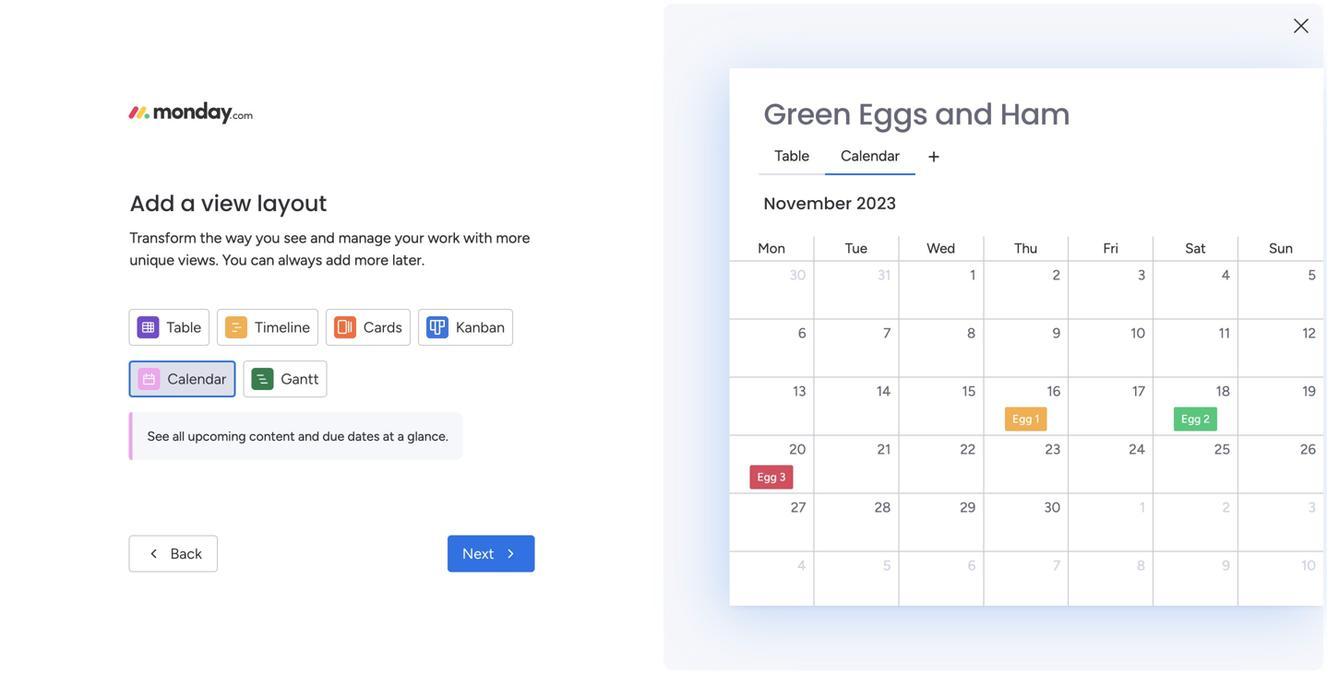 Task type: describe. For each thing, give the bounding box(es) containing it.
our
[[1108, 326, 1132, 343]]

0 horizontal spatial 2
[[1053, 267, 1061, 284]]

circle o image for enable
[[1050, 257, 1062, 271]]

views.
[[178, 251, 219, 269]]

invite team members (0/1) link
[[1069, 277, 1299, 298]]

explore templates
[[1101, 643, 1221, 660]]

1 horizontal spatial 30
[[1044, 500, 1061, 516]]

15
[[962, 383, 976, 400]]

egg 1
[[1013, 413, 1039, 426]]

1 vertical spatial work
[[331, 405, 359, 421]]

templates inside explore templates button
[[1154, 643, 1221, 660]]

0 horizontal spatial more
[[354, 251, 389, 269]]

workflow
[[1109, 580, 1170, 597]]

2 vertical spatial 2
[[1223, 500, 1230, 516]]

18
[[1216, 383, 1230, 400]]

17
[[1132, 383, 1145, 400]]

change email address
[[882, 10, 1019, 27]]

0 vertical spatial 3
[[1138, 267, 1145, 284]]

workspaces
[[67, 184, 136, 200]]

27
[[791, 500, 806, 516]]

change
[[882, 10, 931, 27]]

glance.
[[407, 429, 448, 444]]

to inside join this workspace to create content.
[[150, 305, 162, 321]]

apps image
[[1125, 50, 1144, 68]]

visited
[[383, 188, 434, 208]]

join
[[140, 373, 161, 389]]

0 vertical spatial 4
[[1222, 267, 1230, 284]]

please confirm your email address: samiamgreeneggsnham27@gmail.com
[[311, 10, 768, 27]]

23
[[1045, 442, 1061, 458]]

1 vertical spatial 4
[[797, 558, 806, 575]]

egg for 18
[[1181, 413, 1201, 426]]

workspace inside join this workspace to create content.
[[85, 305, 147, 321]]

timeline button
[[217, 309, 318, 346]]

due
[[323, 429, 344, 444]]

enable desktop notifications link
[[1050, 254, 1299, 274]]

upload your photo
[[1069, 232, 1185, 249]]

eggs
[[858, 94, 928, 135]]

create
[[166, 305, 203, 321]]

0 vertical spatial 8
[[967, 325, 976, 342]]

main
[[453, 405, 481, 421]]

with inside boost your workflow in minutes with ready-made templates
[[1245, 580, 1274, 597]]

circle o image for install
[[1050, 328, 1062, 342]]

back
[[170, 545, 202, 563]]

work management > main workspace link
[[300, 224, 558, 432]]

back button
[[129, 536, 218, 573]]

app
[[1180, 326, 1206, 343]]

enable
[[1069, 255, 1110, 272]]

made
[[1077, 602, 1114, 620]]

Search in workspace field
[[39, 220, 154, 241]]

0 horizontal spatial 7
[[883, 325, 891, 342]]

later.
[[392, 251, 425, 269]]

request to join button
[[66, 366, 169, 395]]

11
[[1219, 325, 1230, 342]]

can
[[251, 251, 274, 269]]

help image
[[1211, 50, 1229, 68]]

0 horizontal spatial 6
[[798, 325, 806, 342]]

add
[[130, 188, 175, 219]]

address:
[[473, 10, 525, 27]]

november
[[764, 192, 852, 216]]

sun
[[1269, 240, 1293, 257]]

ready-
[[1034, 602, 1077, 620]]

address
[[970, 10, 1019, 27]]

wed
[[927, 240, 955, 257]]

2 horizontal spatial 3
[[1309, 500, 1316, 516]]

add a view layout
[[130, 188, 327, 219]]

2 vertical spatial 1
[[1140, 500, 1145, 516]]

21
[[877, 442, 891, 458]]

resend
[[786, 10, 832, 27]]

templates image image
[[1039, 435, 1283, 563]]

1 email from the left
[[437, 10, 470, 27]]

mobile
[[1135, 326, 1177, 343]]

25
[[1215, 442, 1230, 458]]

november 2023
[[764, 192, 896, 216]]

component image
[[308, 403, 325, 419]]

1 horizontal spatial 10
[[1301, 558, 1316, 575]]

close recently visited image
[[285, 187, 307, 210]]

table button
[[129, 309, 210, 346]]

upcoming
[[188, 429, 246, 444]]

boost
[[1034, 580, 1072, 597]]

24
[[1129, 442, 1145, 458]]

see
[[147, 429, 169, 444]]

this
[[60, 305, 81, 321]]

invite members image
[[1084, 50, 1103, 68]]

green
[[764, 94, 851, 135]]

to inside button
[[125, 373, 137, 389]]

kanban button
[[418, 309, 513, 346]]

1 horizontal spatial 9
[[1222, 558, 1230, 575]]

desktop
[[1114, 255, 1165, 272]]

recently visited
[[311, 188, 434, 208]]

1 horizontal spatial 5
[[1308, 267, 1316, 284]]

content.
[[93, 326, 142, 341]]

29
[[960, 500, 976, 516]]

you
[[222, 251, 247, 269]]

see all upcoming content and due dates at a glance.
[[147, 429, 448, 444]]

please
[[311, 10, 351, 27]]

calendar
[[168, 371, 226, 388]]

22
[[960, 442, 976, 458]]

all
[[172, 429, 185, 444]]

0 horizontal spatial 9
[[1053, 325, 1061, 342]]

(0/1)
[[1205, 279, 1234, 296]]

confirm
[[354, 10, 402, 27]]

ham
[[1000, 94, 1070, 135]]

in
[[1173, 580, 1185, 597]]

1 horizontal spatial 6
[[968, 558, 976, 575]]

your inside "transform the way you see and manage your work with more unique views. you can always add more later."
[[395, 229, 424, 247]]

email for resend email
[[835, 10, 868, 27]]

install
[[1069, 326, 1105, 343]]

0 horizontal spatial 10
[[1131, 325, 1145, 342]]

boost your workflow in minutes with ready-made templates
[[1034, 580, 1274, 620]]

14
[[877, 383, 891, 400]]

0 horizontal spatial a
[[181, 188, 195, 219]]

your
[[1116, 232, 1144, 249]]

resend email
[[786, 10, 868, 27]]

members
[[1143, 279, 1201, 296]]

egg 3
[[757, 471, 786, 484]]



Task type: locate. For each thing, give the bounding box(es) containing it.
and right eggs at the top of page
[[935, 94, 993, 135]]

2 horizontal spatial 2
[[1223, 500, 1230, 516]]

12
[[1303, 325, 1316, 342]]

work
[[428, 229, 460, 247], [331, 405, 359, 421]]

explore templates button
[[1034, 633, 1288, 670]]

6
[[798, 325, 806, 342], [968, 558, 976, 575]]

0 horizontal spatial 8
[[967, 325, 976, 342]]

view
[[201, 188, 251, 219]]

9 up minutes
[[1222, 558, 1230, 575]]

v2 user feedback image
[[1038, 105, 1051, 126]]

3
[[1138, 267, 1145, 284], [780, 471, 786, 484], [1309, 500, 1316, 516]]

16
[[1047, 383, 1061, 400]]

1 vertical spatial your
[[395, 229, 424, 247]]

26
[[1300, 442, 1316, 458]]

0 vertical spatial 6
[[798, 325, 806, 342]]

0 vertical spatial work
[[428, 229, 460, 247]]

0 horizontal spatial to
[[125, 373, 137, 389]]

kanban
[[456, 319, 505, 336]]

6 up 13
[[798, 325, 806, 342]]

6 down 29
[[968, 558, 976, 575]]

1 vertical spatial 3
[[780, 471, 786, 484]]

a right add
[[181, 188, 195, 219]]

0 horizontal spatial 5
[[883, 558, 891, 575]]

your up "made"
[[1076, 580, 1105, 597]]

to left "join"
[[125, 373, 137, 389]]

1 vertical spatial 1
[[1035, 413, 1039, 426]]

3 email from the left
[[934, 10, 967, 27]]

egg for 16
[[1013, 413, 1032, 426]]

public board image
[[308, 374, 329, 394]]

0 vertical spatial 2
[[1053, 267, 1061, 284]]

0 vertical spatial with
[[463, 229, 492, 247]]

1 vertical spatial 30
[[1044, 500, 1061, 516]]

egg
[[1013, 413, 1032, 426], [1181, 413, 1201, 426], [757, 471, 777, 484]]

and
[[935, 94, 993, 135], [310, 229, 335, 247], [298, 429, 319, 444]]

0 horizontal spatial email
[[437, 10, 470, 27]]

1 horizontal spatial 7
[[1053, 558, 1061, 575]]

always
[[278, 251, 322, 269]]

with inside "transform the way you see and manage your work with more unique views. you can always add more later."
[[463, 229, 492, 247]]

sat
[[1185, 240, 1206, 257]]

workspace up content.
[[85, 305, 147, 321]]

2023
[[856, 192, 896, 216]]

add
[[326, 251, 351, 269]]

1 vertical spatial 7
[[1053, 558, 1061, 575]]

2 vertical spatial your
[[1076, 580, 1105, 597]]

notifications image
[[1003, 50, 1022, 68]]

search everything image
[[1170, 50, 1189, 68]]

1 horizontal spatial egg
[[1013, 413, 1032, 426]]

7
[[883, 325, 891, 342], [1053, 558, 1061, 575]]

1 horizontal spatial workspace
[[484, 405, 547, 421]]

2 vertical spatial and
[[298, 429, 319, 444]]

layout
[[257, 188, 327, 219]]

join
[[33, 305, 57, 321]]

20
[[789, 442, 806, 458]]

1 circle o image from the top
[[1050, 257, 1062, 271]]

1 vertical spatial 8
[[1137, 558, 1145, 575]]

1 horizontal spatial 3
[[1138, 267, 1145, 284]]

email right resend
[[835, 10, 868, 27]]

email left 'address:'
[[437, 10, 470, 27]]

5 up 12
[[1308, 267, 1316, 284]]

1 horizontal spatial 2
[[1204, 413, 1210, 426]]

templates
[[1117, 602, 1183, 620], [1154, 643, 1221, 660]]

inbox image
[[1044, 50, 1062, 68]]

give feedback
[[1059, 107, 1148, 124]]

work inside "transform the way you see and manage your work with more unique views. you can always add more later."
[[428, 229, 460, 247]]

at
[[383, 429, 394, 444]]

1 horizontal spatial 4
[[1222, 267, 1230, 284]]

0 horizontal spatial 30
[[790, 267, 806, 284]]

change email address link
[[882, 10, 1019, 27]]

and up the add
[[310, 229, 335, 247]]

1 vertical spatial more
[[354, 251, 389, 269]]

upload your photo link
[[1069, 230, 1299, 251]]

sam green image
[[1275, 44, 1305, 74]]

1 horizontal spatial with
[[1245, 580, 1274, 597]]

0 vertical spatial 7
[[883, 325, 891, 342]]

7 down 31
[[883, 325, 891, 342]]

0 vertical spatial to
[[150, 305, 162, 321]]

mon
[[758, 240, 785, 257]]

browse workspaces button
[[13, 177, 184, 207]]

with right minutes
[[1245, 580, 1274, 597]]

1 horizontal spatial 8
[[1137, 558, 1145, 575]]

email right change
[[934, 10, 967, 27]]

0 horizontal spatial 1
[[970, 267, 976, 284]]

join this workspace to create content.
[[33, 305, 203, 341]]

0 vertical spatial your
[[406, 10, 433, 27]]

0 horizontal spatial workspace
[[85, 305, 147, 321]]

1 horizontal spatial more
[[496, 229, 530, 247]]

tue
[[845, 240, 868, 257]]

1 vertical spatial with
[[1245, 580, 1274, 597]]

0 horizontal spatial 4
[[797, 558, 806, 575]]

1 vertical spatial 2
[[1204, 413, 1210, 426]]

circle o image left install
[[1050, 328, 1062, 342]]

2 horizontal spatial email
[[934, 10, 967, 27]]

0 vertical spatial 5
[[1308, 267, 1316, 284]]

complete
[[1069, 303, 1130, 319]]

1 vertical spatial a
[[398, 429, 404, 444]]

30 down 23
[[1044, 500, 1061, 516]]

manage
[[338, 229, 391, 247]]

0 horizontal spatial egg
[[757, 471, 777, 484]]

9
[[1053, 325, 1061, 342], [1222, 558, 1230, 575]]

install our mobile app link
[[1050, 324, 1299, 345]]

8
[[967, 325, 976, 342], [1137, 558, 1145, 575]]

complete profile link
[[1069, 301, 1299, 321]]

work management > main workspace
[[331, 405, 547, 421]]

2
[[1053, 267, 1061, 284], [1204, 413, 1210, 426], [1223, 500, 1230, 516]]

1 horizontal spatial to
[[150, 305, 162, 321]]

0 vertical spatial a
[[181, 188, 195, 219]]

timeline
[[255, 319, 310, 336]]

1 vertical spatial 5
[[883, 558, 891, 575]]

0 horizontal spatial with
[[463, 229, 492, 247]]

templates right explore
[[1154, 643, 1221, 660]]

30 down november
[[790, 267, 806, 284]]

circle o image inside enable desktop notifications link
[[1050, 257, 1062, 271]]

0 vertical spatial 10
[[1131, 325, 1145, 342]]

gantt
[[281, 371, 319, 388]]

and left due
[[298, 429, 319, 444]]

5 down 28
[[883, 558, 891, 575]]

1 vertical spatial templates
[[1154, 643, 1221, 660]]

0 vertical spatial 9
[[1053, 325, 1061, 342]]

7 up "boost"
[[1053, 558, 1061, 575]]

email
[[437, 10, 470, 27], [835, 10, 868, 27], [934, 10, 967, 27]]

2 vertical spatial 3
[[1309, 500, 1316, 516]]

0 vertical spatial 30
[[790, 267, 806, 284]]

your
[[406, 10, 433, 27], [395, 229, 424, 247], [1076, 580, 1105, 597]]

management
[[363, 405, 439, 421]]

2 horizontal spatial egg
[[1181, 413, 1201, 426]]

explore
[[1101, 643, 1151, 660]]

a
[[181, 188, 195, 219], [398, 429, 404, 444]]

transform
[[130, 229, 196, 247]]

recently
[[311, 188, 379, 208]]

0 vertical spatial and
[[935, 94, 993, 135]]

request to join
[[74, 373, 161, 389]]

gantt button
[[243, 361, 327, 398]]

1 vertical spatial to
[[125, 373, 137, 389]]

unique
[[130, 251, 174, 269]]

logo image
[[129, 102, 253, 124]]

8 up 15 at the bottom right
[[967, 325, 976, 342]]

0 horizontal spatial 3
[[780, 471, 786, 484]]

you
[[256, 229, 280, 247]]

workspace right main in the left of the page
[[484, 405, 547, 421]]

with up kanban
[[463, 229, 492, 247]]

1 vertical spatial 6
[[968, 558, 976, 575]]

your up the later.
[[395, 229, 424, 247]]

invite team members (0/1) complete profile
[[1069, 279, 1234, 319]]

1 vertical spatial 9
[[1222, 558, 1230, 575]]

1 vertical spatial 10
[[1301, 558, 1316, 575]]

cards
[[364, 319, 402, 336]]

table
[[167, 319, 201, 336]]

2 horizontal spatial 1
[[1140, 500, 1145, 516]]

circle o image inside "install our mobile app" link
[[1050, 328, 1062, 342]]

0 vertical spatial circle o image
[[1050, 257, 1062, 271]]

the
[[200, 229, 222, 247]]

upload
[[1069, 232, 1113, 249]]

0 vertical spatial 1
[[970, 267, 976, 284]]

13
[[793, 383, 806, 400]]

thu
[[1014, 240, 1038, 257]]

and inside "transform the way you see and manage your work with more unique views. you can always add more later."
[[310, 229, 335, 247]]

more
[[496, 229, 530, 247], [354, 251, 389, 269]]

9 left install
[[1053, 325, 1061, 342]]

1 horizontal spatial email
[[835, 10, 868, 27]]

egg for 20
[[757, 471, 777, 484]]

with
[[463, 229, 492, 247], [1245, 580, 1274, 597]]

1 horizontal spatial 1
[[1035, 413, 1039, 426]]

2 email from the left
[[835, 10, 868, 27]]

8 up workflow
[[1137, 558, 1145, 575]]

photo
[[1148, 232, 1185, 249]]

templates down workflow
[[1117, 602, 1183, 620]]

templates inside boost your workflow in minutes with ready-made templates
[[1117, 602, 1183, 620]]

0 vertical spatial templates
[[1117, 602, 1183, 620]]

0 vertical spatial workspace
[[85, 305, 147, 321]]

a right the at
[[398, 429, 404, 444]]

to left the create
[[150, 305, 162, 321]]

circle o image
[[1050, 257, 1062, 271], [1050, 328, 1062, 342]]

circle o image left enable
[[1050, 257, 1062, 271]]

0 vertical spatial more
[[496, 229, 530, 247]]

1 horizontal spatial work
[[428, 229, 460, 247]]

transform the way you see and manage your work with more unique views. you can always add more later.
[[130, 229, 530, 269]]

work down visited
[[428, 229, 460, 247]]

1 vertical spatial workspace
[[484, 405, 547, 421]]

dates
[[348, 429, 380, 444]]

your inside boost your workflow in minutes with ready-made templates
[[1076, 580, 1105, 597]]

minutes
[[1189, 580, 1242, 597]]

work up due
[[331, 405, 359, 421]]

0 horizontal spatial work
[[331, 405, 359, 421]]

your right the confirm at top left
[[406, 10, 433, 27]]

1 vertical spatial circle o image
[[1050, 328, 1062, 342]]

1 horizontal spatial a
[[398, 429, 404, 444]]

2 circle o image from the top
[[1050, 328, 1062, 342]]

email for change email address
[[934, 10, 967, 27]]

19
[[1302, 383, 1316, 400]]

next
[[462, 545, 494, 563]]

1 vertical spatial and
[[310, 229, 335, 247]]

green eggs and ham
[[764, 94, 1070, 135]]



Task type: vqa. For each thing, say whether or not it's contained in the screenshot.
the middle EMAIL
yes



